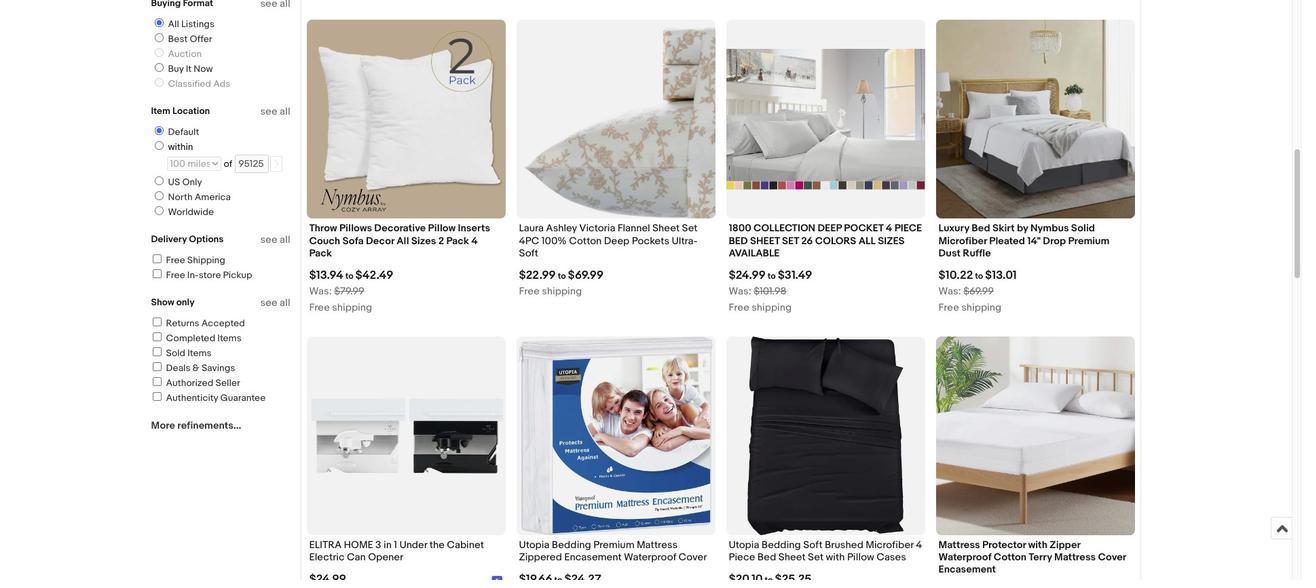 Task type: vqa. For each thing, say whether or not it's contained in the screenshot.


Task type: describe. For each thing, give the bounding box(es) containing it.
$101.98
[[754, 285, 787, 298]]

$79.99
[[334, 285, 365, 298]]

throw pillows decorative pillow inserts couch sofa decor all sizes 2 pack 4 pack image
[[307, 20, 506, 219]]

2 horizontal spatial mattress
[[1055, 552, 1096, 565]]

encasement inside mattress protector with zipper waterproof cotton terry mattress cover encasement
[[939, 564, 996, 577]]

all for returns accepted
[[280, 297, 290, 310]]

$42.49
[[356, 269, 394, 283]]

free left in-
[[166, 270, 185, 281]]

all
[[859, 235, 876, 248]]

$24.99
[[729, 269, 766, 283]]

authorized seller link
[[150, 378, 240, 389]]

sheet
[[751, 235, 780, 248]]

bedding for premium
[[552, 539, 592, 552]]

Default radio
[[155, 126, 163, 135]]

utopia for utopia bedding soft brushed microfiber 4 piece bed sheet set with pillow cases
[[729, 539, 760, 552]]

brushed
[[825, 539, 864, 552]]

inserts
[[458, 222, 490, 235]]

deep
[[818, 222, 842, 235]]

piece
[[729, 552, 756, 565]]

show
[[151, 297, 174, 308]]

can
[[347, 552, 366, 565]]

$10.22 to $13.01 was: $69.99 free shipping
[[939, 269, 1017, 314]]

worldwide link
[[149, 207, 217, 218]]

default link
[[149, 126, 202, 138]]

$22.99 to $69.99 free shipping
[[519, 269, 604, 298]]

1 horizontal spatial pack
[[447, 235, 469, 248]]

elitra
[[309, 539, 342, 552]]

luxury bed skirt by nymbus solid microfiber pleated 14" drop premium dust ruffle link
[[939, 222, 1133, 264]]

buy it now link
[[149, 63, 216, 75]]

95125 text field
[[235, 155, 269, 173]]

Worldwide radio
[[155, 207, 163, 215]]

bed
[[729, 235, 748, 248]]

listings
[[181, 18, 215, 30]]

mattress protector with zipper waterproof cotton terry mattress cover encasement image
[[936, 337, 1135, 536]]

microfiber inside utopia bedding soft brushed microfiber 4 piece bed sheet set with pillow cases
[[866, 539, 914, 552]]

item
[[151, 105, 170, 117]]

see for returns accepted
[[260, 297, 278, 310]]

cases
[[877, 552, 907, 565]]

location
[[173, 105, 210, 117]]

to for $10.22
[[976, 271, 984, 282]]

was: for $24.99
[[729, 285, 752, 298]]

free inside $22.99 to $69.99 free shipping
[[519, 285, 540, 298]]

to for $22.99
[[558, 271, 566, 282]]

couch
[[309, 235, 340, 248]]

sizes
[[412, 235, 436, 248]]

laura ashley victoria flannel sheet set 4pc 100% cotton deep pockets ultra- soft link
[[519, 222, 713, 264]]

Free In-store Pickup checkbox
[[153, 270, 161, 279]]

Sold Items checkbox
[[153, 348, 161, 357]]

premium inside utopia bedding premium mattress zippered encasement waterproof cover
[[594, 539, 635, 552]]

north
[[168, 192, 193, 203]]

accepted
[[202, 318, 245, 329]]

all for default
[[280, 105, 290, 118]]

1800 collection deep pocket 4 piece bed sheet set 26 colors all sizes available image
[[727, 49, 926, 190]]

pillow inside utopia bedding soft brushed microfiber 4 piece bed sheet set with pillow cases
[[848, 552, 875, 565]]

soft inside utopia bedding soft brushed microfiber 4 piece bed sheet set with pillow cases
[[804, 539, 823, 552]]

1800 collection deep pocket 4 piece bed sheet set 26 colors all sizes available
[[729, 222, 923, 260]]

sold items
[[166, 348, 212, 359]]

available
[[729, 247, 780, 260]]

now
[[194, 63, 213, 75]]

auction link
[[149, 48, 204, 60]]

zipper
[[1050, 539, 1081, 552]]

refinements...
[[178, 420, 241, 433]]

cover inside mattress protector with zipper waterproof cotton terry mattress cover encasement
[[1099, 552, 1127, 565]]

$24.99 to $31.49 was: $101.98 free shipping
[[729, 269, 813, 314]]

terry
[[1029, 552, 1053, 565]]

4 inside throw pillows decorative pillow inserts couch sofa decor all sizes 2 pack 4 pack
[[472, 235, 478, 248]]

1800 collection deep pocket 4 piece bed sheet set 26 colors all sizes available link
[[729, 222, 923, 264]]

mattress inside utopia bedding premium mattress zippered encasement waterproof cover
[[637, 539, 678, 552]]

solid
[[1072, 222, 1096, 235]]

savings
[[202, 363, 235, 374]]

shipping inside $22.99 to $69.99 free shipping
[[542, 285, 582, 298]]

set inside utopia bedding soft brushed microfiber 4 piece bed sheet set with pillow cases
[[808, 552, 824, 565]]

free right free shipping checkbox
[[166, 255, 185, 266]]

throw pillows decorative pillow inserts couch sofa decor all sizes 2 pack 4 pack
[[309, 222, 490, 260]]

with inside mattress protector with zipper waterproof cotton terry mattress cover encasement
[[1029, 539, 1048, 552]]

$69.99 inside $10.22 to $13.01 was: $69.99 free shipping
[[964, 285, 995, 298]]

with inside utopia bedding soft brushed microfiber 4 piece bed sheet set with pillow cases
[[826, 552, 845, 565]]

ashley
[[546, 222, 577, 235]]

piece
[[895, 222, 923, 235]]

waterproof inside mattress protector with zipper waterproof cotton terry mattress cover encasement
[[939, 552, 992, 565]]

see all for free shipping
[[260, 234, 290, 247]]

deals & savings link
[[150, 363, 235, 374]]

authenticity
[[166, 393, 218, 404]]

0 horizontal spatial all
[[168, 18, 179, 30]]

Classified Ads radio
[[155, 78, 163, 87]]

shipping for $24.99
[[752, 302, 792, 314]]

all for free shipping
[[280, 234, 290, 247]]

ads
[[213, 78, 231, 90]]

Completed Items checkbox
[[153, 333, 161, 342]]

3
[[376, 539, 382, 552]]

north america
[[168, 192, 231, 203]]

4pc
[[519, 235, 540, 248]]

2
[[439, 235, 444, 248]]

$13.01
[[986, 269, 1017, 283]]

only
[[182, 177, 202, 188]]

elitra home 3 in 1 under the cabinet electric can opener image
[[307, 397, 506, 475]]

Free Shipping checkbox
[[153, 255, 161, 264]]

auction
[[168, 48, 202, 60]]

bed inside luxury bed skirt by nymbus solid microfiber pleated 14" drop premium dust ruffle
[[972, 222, 991, 235]]

4 inside 1800 collection deep pocket 4 piece bed sheet set 26 colors all sizes available
[[886, 222, 893, 235]]

more refinements... button
[[151, 420, 241, 433]]

$31.49
[[778, 269, 813, 283]]

luxury bed skirt by nymbus solid microfiber pleated 14" drop premium dust ruffle image
[[936, 20, 1135, 219]]

pickup
[[223, 270, 252, 281]]

set inside laura ashley victoria flannel sheet set 4pc 100% cotton deep pockets ultra- soft
[[682, 222, 698, 235]]

sizes
[[878, 235, 905, 248]]

offer
[[190, 33, 212, 45]]

luxury
[[939, 222, 970, 235]]

the
[[430, 539, 445, 552]]

cotton inside laura ashley victoria flannel sheet set 4pc 100% cotton deep pockets ultra- soft
[[569, 235, 602, 248]]

elitra home 3 in 1 under the cabinet electric can opener link
[[309, 539, 503, 568]]

All Listings radio
[[155, 18, 163, 27]]

free in-store pickup link
[[150, 270, 252, 281]]

1
[[394, 539, 397, 552]]

cabinet
[[447, 539, 484, 552]]

utopia for utopia bedding premium mattress zippered encasement waterproof cover
[[519, 539, 550, 552]]

sheet inside laura ashley victoria flannel sheet set 4pc 100% cotton deep pockets ultra- soft
[[653, 222, 680, 235]]

Auction radio
[[155, 48, 163, 57]]

$69.99 inside $22.99 to $69.99 free shipping
[[568, 269, 604, 283]]

utopia bedding soft brushed microfiber 4 piece bed sheet set with pillow cases
[[729, 539, 923, 565]]

nymbus
[[1031, 222, 1070, 235]]

premium inside luxury bed skirt by nymbus solid microfiber pleated 14" drop premium dust ruffle
[[1069, 235, 1110, 248]]

ultra-
[[672, 235, 698, 248]]

$10.22
[[939, 269, 974, 283]]



Task type: locate. For each thing, give the bounding box(es) containing it.
pocket
[[845, 222, 884, 235]]

0 vertical spatial items
[[218, 333, 242, 344]]

4 right "2"
[[472, 235, 478, 248]]

guarantee
[[220, 393, 266, 404]]

to for $24.99
[[768, 271, 776, 282]]

cotton left terry
[[994, 552, 1027, 565]]

mattress protector with zipper waterproof cotton terry mattress cover encasement
[[939, 539, 1127, 577]]

1 horizontal spatial mattress
[[939, 539, 981, 552]]

1 utopia from the left
[[519, 539, 550, 552]]

0 horizontal spatial encasement
[[565, 552, 622, 565]]

0 vertical spatial bed
[[972, 222, 991, 235]]

was: down $24.99
[[729, 285, 752, 298]]

1 horizontal spatial pillow
[[848, 552, 875, 565]]

delivery
[[151, 234, 187, 245]]

0 vertical spatial sheet
[[653, 222, 680, 235]]

free down $10.22
[[939, 302, 960, 314]]

free inside $24.99 to $31.49 was: $101.98 free shipping
[[729, 302, 750, 314]]

1 horizontal spatial all
[[397, 235, 409, 248]]

of
[[224, 158, 233, 170]]

free down $13.94
[[309, 302, 330, 314]]

3 to from the left
[[768, 271, 776, 282]]

US Only radio
[[155, 177, 163, 185]]

set
[[783, 235, 800, 248]]

to up "$101.98"
[[768, 271, 776, 282]]

1 vertical spatial pillow
[[848, 552, 875, 565]]

2 waterproof from the left
[[939, 552, 992, 565]]

microfiber inside luxury bed skirt by nymbus solid microfiber pleated 14" drop premium dust ruffle
[[939, 235, 988, 248]]

3 see all button from the top
[[260, 297, 290, 310]]

1 horizontal spatial waterproof
[[939, 552, 992, 565]]

0 horizontal spatial premium
[[594, 539, 635, 552]]

shipping
[[187, 255, 225, 266]]

1 horizontal spatial bed
[[972, 222, 991, 235]]

pillows
[[340, 222, 372, 235]]

electric
[[309, 552, 345, 565]]

to left $13.01
[[976, 271, 984, 282]]

bedding inside utopia bedding soft brushed microfiber 4 piece bed sheet set with pillow cases
[[762, 539, 801, 552]]

returns accepted
[[166, 318, 245, 329]]

to right $22.99
[[558, 271, 566, 282]]

mattress protector with zipper waterproof cotton terry mattress cover encasement link
[[939, 539, 1133, 580]]

shipping inside $24.99 to $31.49 was: $101.98 free shipping
[[752, 302, 792, 314]]

Deals & Savings checkbox
[[153, 363, 161, 372]]

was: down $13.94
[[309, 285, 332, 298]]

see for free shipping
[[260, 234, 278, 247]]

soft inside laura ashley victoria flannel sheet set 4pc 100% cotton deep pockets ultra- soft
[[519, 247, 539, 260]]

opener
[[368, 552, 404, 565]]

cover right the zipper in the right bottom of the page
[[1099, 552, 1127, 565]]

1 horizontal spatial $69.99
[[964, 285, 995, 298]]

0 vertical spatial see all
[[260, 105, 290, 118]]

buy it now
[[168, 63, 213, 75]]

1 cover from the left
[[679, 552, 707, 565]]

0 horizontal spatial pillow
[[428, 222, 456, 235]]

under
[[400, 539, 428, 552]]

Best Offer radio
[[155, 33, 163, 42]]

1 horizontal spatial cover
[[1099, 552, 1127, 565]]

utopia
[[519, 539, 550, 552], [729, 539, 760, 552]]

0 vertical spatial all
[[168, 18, 179, 30]]

2 see all from the top
[[260, 234, 290, 247]]

protector
[[983, 539, 1027, 552]]

0 vertical spatial cotton
[[569, 235, 602, 248]]

free in-store pickup
[[166, 270, 252, 281]]

classified ads link
[[149, 78, 233, 90]]

soft up $22.99
[[519, 247, 539, 260]]

utopia bedding premium mattress zippered encasement waterproof cover image
[[519, 337, 713, 536]]

0 vertical spatial microfiber
[[939, 235, 988, 248]]

best offer link
[[149, 33, 215, 45]]

pack up $13.94
[[309, 247, 332, 260]]

america
[[195, 192, 231, 203]]

1 vertical spatial premium
[[594, 539, 635, 552]]

to for $13.94
[[346, 271, 354, 282]]

utopia inside utopia bedding premium mattress zippered encasement waterproof cover
[[519, 539, 550, 552]]

0 horizontal spatial cover
[[679, 552, 707, 565]]

classified
[[168, 78, 211, 90]]

waterproof inside utopia bedding premium mattress zippered encasement waterproof cover
[[624, 552, 677, 565]]

soft left brushed
[[804, 539, 823, 552]]

waterproof
[[624, 552, 677, 565], [939, 552, 992, 565]]

free
[[166, 255, 185, 266], [166, 270, 185, 281], [519, 285, 540, 298], [309, 302, 330, 314], [729, 302, 750, 314], [939, 302, 960, 314]]

luxury bed skirt by nymbus solid microfiber pleated 14" drop premium dust ruffle
[[939, 222, 1110, 260]]

0 horizontal spatial was:
[[309, 285, 332, 298]]

0 horizontal spatial items
[[188, 348, 212, 359]]

sofa
[[343, 235, 364, 248]]

with
[[1029, 539, 1048, 552], [826, 552, 845, 565]]

was: for $13.94
[[309, 285, 332, 298]]

1 horizontal spatial was:
[[729, 285, 752, 298]]

3 all from the top
[[280, 297, 290, 310]]

1 vertical spatial items
[[188, 348, 212, 359]]

collection
[[754, 222, 816, 235]]

1 all from the top
[[280, 105, 290, 118]]

1 vertical spatial $69.99
[[964, 285, 995, 298]]

2 bedding from the left
[[762, 539, 801, 552]]

deals
[[166, 363, 191, 374]]

free down $22.99
[[519, 285, 540, 298]]

0 horizontal spatial set
[[682, 222, 698, 235]]

shipping for $10.22
[[962, 302, 1002, 314]]

completed
[[166, 333, 215, 344]]

4 inside utopia bedding soft brushed microfiber 4 piece bed sheet set with pillow cases
[[916, 539, 923, 552]]

authorized
[[166, 378, 214, 389]]

delivery options
[[151, 234, 224, 245]]

free inside $10.22 to $13.01 was: $69.99 free shipping
[[939, 302, 960, 314]]

best
[[168, 33, 188, 45]]

0 vertical spatial premium
[[1069, 235, 1110, 248]]

0 horizontal spatial bed
[[758, 552, 777, 565]]

$69.99 down $13.01
[[964, 285, 995, 298]]

0 vertical spatial soft
[[519, 247, 539, 260]]

Authorized Seller checkbox
[[153, 378, 161, 387]]

completed items link
[[150, 333, 242, 344]]

2 horizontal spatial was:
[[939, 285, 962, 298]]

2 vertical spatial all
[[280, 297, 290, 310]]

see all
[[260, 105, 290, 118], [260, 234, 290, 247], [260, 297, 290, 310]]

microfiber right brushed
[[866, 539, 914, 552]]

1 horizontal spatial soft
[[804, 539, 823, 552]]

all listings
[[168, 18, 215, 30]]

authenticity guarantee link
[[150, 393, 266, 404]]

ruffle
[[963, 247, 992, 260]]

skirt
[[993, 222, 1015, 235]]

2 vertical spatial see all
[[260, 297, 290, 310]]

options
[[189, 234, 224, 245]]

see all for default
[[260, 105, 290, 118]]

all listings link
[[149, 18, 217, 30]]

all inside throw pillows decorative pillow inserts couch sofa decor all sizes 2 pack 4 pack
[[397, 235, 409, 248]]

1 vertical spatial see all
[[260, 234, 290, 247]]

to inside $10.22 to $13.01 was: $69.99 free shipping
[[976, 271, 984, 282]]

see all button for returns accepted
[[260, 297, 290, 310]]

1 vertical spatial cotton
[[994, 552, 1027, 565]]

1 horizontal spatial with
[[1029, 539, 1048, 552]]

[object undefined] image
[[492, 577, 503, 581]]

cotton right 100%
[[569, 235, 602, 248]]

microfiber up $10.22
[[939, 235, 988, 248]]

4 left piece
[[886, 222, 893, 235]]

1 vertical spatial all
[[280, 234, 290, 247]]

laura ashley victoria flannel sheet set 4pc 100% cotton deep pockets ultra- soft
[[519, 222, 698, 260]]

26
[[802, 235, 813, 248]]

bed left the "skirt"
[[972, 222, 991, 235]]

2 cover from the left
[[1099, 552, 1127, 565]]

Authenticity Guarantee checkbox
[[153, 393, 161, 401]]

1 horizontal spatial utopia
[[729, 539, 760, 552]]

see
[[260, 105, 278, 118], [260, 234, 278, 247], [260, 297, 278, 310]]

1 see all from the top
[[260, 105, 290, 118]]

was:
[[309, 285, 332, 298], [729, 285, 752, 298], [939, 285, 962, 298]]

1 vertical spatial see
[[260, 234, 278, 247]]

all right all listings 'option'
[[168, 18, 179, 30]]

deals & savings
[[166, 363, 235, 374]]

pack right "2"
[[447, 235, 469, 248]]

1 bedding from the left
[[552, 539, 592, 552]]

1 waterproof from the left
[[624, 552, 677, 565]]

utopia inside utopia bedding soft brushed microfiber 4 piece bed sheet set with pillow cases
[[729, 539, 760, 552]]

shipping down $22.99
[[542, 285, 582, 298]]

items down accepted
[[218, 333, 242, 344]]

0 horizontal spatial mattress
[[637, 539, 678, 552]]

laura
[[519, 222, 544, 235]]

worldwide
[[168, 207, 214, 218]]

bedding for soft
[[762, 539, 801, 552]]

returns accepted link
[[150, 318, 245, 329]]

0 horizontal spatial pack
[[309, 247, 332, 260]]

encasement down protector in the bottom right of the page
[[939, 564, 996, 577]]

home
[[344, 539, 373, 552]]

0 vertical spatial $69.99
[[568, 269, 604, 283]]

2 horizontal spatial 4
[[916, 539, 923, 552]]

all left the couch
[[280, 234, 290, 247]]

2 to from the left
[[558, 271, 566, 282]]

1 vertical spatial soft
[[804, 539, 823, 552]]

pillow left cases
[[848, 552, 875, 565]]

was: inside $24.99 to $31.49 was: $101.98 free shipping
[[729, 285, 752, 298]]

3 see all from the top
[[260, 297, 290, 310]]

0 vertical spatial all
[[280, 105, 290, 118]]

Buy It Now radio
[[155, 63, 163, 72]]

cotton inside mattress protector with zipper waterproof cotton terry mattress cover encasement
[[994, 552, 1027, 565]]

2 see all button from the top
[[260, 234, 290, 247]]

0 horizontal spatial microfiber
[[866, 539, 914, 552]]

1 horizontal spatial microfiber
[[939, 235, 988, 248]]

free shipping link
[[150, 255, 225, 266]]

1 horizontal spatial bedding
[[762, 539, 801, 552]]

bedding inside utopia bedding premium mattress zippered encasement waterproof cover
[[552, 539, 592, 552]]

0 horizontal spatial waterproof
[[624, 552, 677, 565]]

flannel
[[618, 222, 651, 235]]

2 all from the top
[[280, 234, 290, 247]]

bed right piece
[[758, 552, 777, 565]]

free down $24.99
[[729, 302, 750, 314]]

was: inside $10.22 to $13.01 was: $69.99 free shipping
[[939, 285, 962, 298]]

1 was: from the left
[[309, 285, 332, 298]]

microfiber
[[939, 235, 988, 248], [866, 539, 914, 552]]

1 see all button from the top
[[260, 105, 290, 118]]

returns
[[166, 318, 199, 329]]

1 horizontal spatial items
[[218, 333, 242, 344]]

0 vertical spatial see
[[260, 105, 278, 118]]

items up "deals & savings"
[[188, 348, 212, 359]]

all left $79.99
[[280, 297, 290, 310]]

shipping inside $10.22 to $13.01 was: $69.99 free shipping
[[962, 302, 1002, 314]]

2 vertical spatial see
[[260, 297, 278, 310]]

was: for $10.22
[[939, 285, 962, 298]]

4 to from the left
[[976, 271, 984, 282]]

by
[[1018, 222, 1029, 235]]

0 vertical spatial set
[[682, 222, 698, 235]]

within
[[168, 141, 193, 153]]

2 utopia from the left
[[729, 539, 760, 552]]

to inside $13.94 to $42.49 was: $79.99 free shipping
[[346, 271, 354, 282]]

bed inside utopia bedding soft brushed microfiber 4 piece bed sheet set with pillow cases
[[758, 552, 777, 565]]

items for sold items
[[188, 348, 212, 359]]

0 horizontal spatial bedding
[[552, 539, 592, 552]]

0 horizontal spatial 4
[[472, 235, 478, 248]]

all left sizes
[[397, 235, 409, 248]]

2 vertical spatial see all button
[[260, 297, 290, 310]]

1 horizontal spatial encasement
[[939, 564, 996, 577]]

mattress
[[637, 539, 678, 552], [939, 539, 981, 552], [1055, 552, 1096, 565]]

colors
[[816, 235, 857, 248]]

1 horizontal spatial 4
[[886, 222, 893, 235]]

3 see from the top
[[260, 297, 278, 310]]

decorative
[[375, 222, 426, 235]]

shipping down $13.01
[[962, 302, 1002, 314]]

elitra home 3 in 1 under the cabinet electric can opener
[[309, 539, 484, 565]]

[object undefined] image
[[492, 576, 503, 581]]

all up go icon
[[280, 105, 290, 118]]

1 horizontal spatial sheet
[[779, 552, 806, 565]]

show only
[[151, 297, 195, 308]]

0 vertical spatial pillow
[[428, 222, 456, 235]]

4 right cases
[[916, 539, 923, 552]]

completed items
[[166, 333, 242, 344]]

to inside $22.99 to $69.99 free shipping
[[558, 271, 566, 282]]

0 vertical spatial see all button
[[260, 105, 290, 118]]

3 was: from the left
[[939, 285, 962, 298]]

0 horizontal spatial $69.99
[[568, 269, 604, 283]]

0 horizontal spatial soft
[[519, 247, 539, 260]]

1 horizontal spatial premium
[[1069, 235, 1110, 248]]

1 vertical spatial microfiber
[[866, 539, 914, 552]]

was: down $10.22
[[939, 285, 962, 298]]

all
[[280, 105, 290, 118], [280, 234, 290, 247], [280, 297, 290, 310]]

sheet right piece
[[779, 552, 806, 565]]

$13.94
[[309, 269, 344, 283]]

see all button for default
[[260, 105, 290, 118]]

see all for returns accepted
[[260, 297, 290, 310]]

1 to from the left
[[346, 271, 354, 282]]

Returns Accepted checkbox
[[153, 318, 161, 327]]

2 see from the top
[[260, 234, 278, 247]]

cover left piece
[[679, 552, 707, 565]]

shipping inside $13.94 to $42.49 was: $79.99 free shipping
[[332, 302, 372, 314]]

1 vertical spatial bed
[[758, 552, 777, 565]]

utopia bedding soft brushed microfiber 4 piece bed sheet set with pillow cases image
[[748, 337, 904, 536]]

utopia bedding premium mattress zippered encasement waterproof cover
[[519, 539, 707, 565]]

see all button
[[260, 105, 290, 118], [260, 234, 290, 247], [260, 297, 290, 310]]

cover
[[679, 552, 707, 565], [1099, 552, 1127, 565]]

1 see from the top
[[260, 105, 278, 118]]

shipping down "$101.98"
[[752, 302, 792, 314]]

dust
[[939, 247, 961, 260]]

set right pockets
[[682, 222, 698, 235]]

sheet right flannel
[[653, 222, 680, 235]]

1 vertical spatial sheet
[[779, 552, 806, 565]]

it
[[186, 63, 192, 75]]

within radio
[[155, 141, 163, 150]]

1 vertical spatial see all button
[[260, 234, 290, 247]]

0 horizontal spatial cotton
[[569, 235, 602, 248]]

more
[[151, 420, 175, 433]]

with left the zipper in the right bottom of the page
[[1029, 539, 1048, 552]]

throw
[[309, 222, 337, 235]]

was: inside $13.94 to $42.49 was: $79.99 free shipping
[[309, 285, 332, 298]]

pillow left the inserts
[[428, 222, 456, 235]]

shipping for $13.94
[[332, 302, 372, 314]]

shipping down $79.99
[[332, 302, 372, 314]]

cover inside utopia bedding premium mattress zippered encasement waterproof cover
[[679, 552, 707, 565]]

0 horizontal spatial with
[[826, 552, 845, 565]]

1 horizontal spatial set
[[808, 552, 824, 565]]

0 horizontal spatial sheet
[[653, 222, 680, 235]]

to up $79.99
[[346, 271, 354, 282]]

1 horizontal spatial cotton
[[994, 552, 1027, 565]]

items for completed items
[[218, 333, 242, 344]]

see for default
[[260, 105, 278, 118]]

only
[[176, 297, 195, 308]]

pockets
[[632, 235, 670, 248]]

North America radio
[[155, 192, 163, 200]]

pack
[[447, 235, 469, 248], [309, 247, 332, 260]]

encasement right zippered
[[565, 552, 622, 565]]

1 vertical spatial all
[[397, 235, 409, 248]]

buy
[[168, 63, 184, 75]]

pillow inside throw pillows decorative pillow inserts couch sofa decor all sizes 2 pack 4 pack
[[428, 222, 456, 235]]

1 vertical spatial set
[[808, 552, 824, 565]]

$22.99
[[519, 269, 556, 283]]

2 was: from the left
[[729, 285, 752, 298]]

utopia bedding soft brushed microfiber 4 piece bed sheet set with pillow cases link
[[729, 539, 923, 568]]

with left cases
[[826, 552, 845, 565]]

victoria
[[580, 222, 616, 235]]

laura ashley victoria flannel sheet set 4pc 100% cotton deep pockets ultra-soft image
[[517, 20, 716, 219]]

go image
[[272, 160, 281, 169]]

set left brushed
[[808, 552, 824, 565]]

sheet inside utopia bedding soft brushed microfiber 4 piece bed sheet set with pillow cases
[[779, 552, 806, 565]]

item location
[[151, 105, 210, 117]]

authenticity guarantee
[[166, 393, 266, 404]]

see all button for free shipping
[[260, 234, 290, 247]]

to inside $24.99 to $31.49 was: $101.98 free shipping
[[768, 271, 776, 282]]

$69.99 down laura ashley victoria flannel sheet set 4pc 100% cotton deep pockets ultra- soft
[[568, 269, 604, 283]]

0 horizontal spatial utopia
[[519, 539, 550, 552]]

free inside $13.94 to $42.49 was: $79.99 free shipping
[[309, 302, 330, 314]]

encasement inside utopia bedding premium mattress zippered encasement waterproof cover
[[565, 552, 622, 565]]



